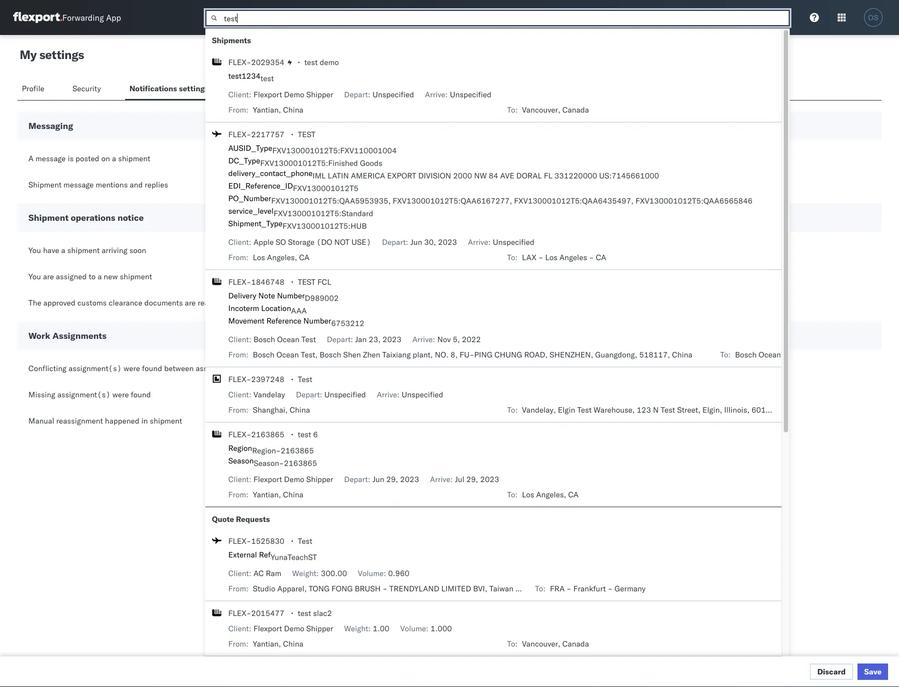 Task type: vqa. For each thing, say whether or not it's contained in the screenshot.
first "Documents"
no



Task type: locate. For each thing, give the bounding box(es) containing it.
29,
[[387, 474, 398, 484], [467, 474, 479, 484]]

is
[[68, 154, 74, 163]]

flex- for 2029354
[[228, 57, 251, 67]]

0 horizontal spatial jun
[[373, 474, 385, 484]]

fra
[[550, 584, 565, 593]]

3 flexport from the top
[[254, 624, 282, 633]]

Search Shipments (/) text field
[[206, 10, 790, 26]]

1 horizontal spatial volume:
[[401, 624, 429, 633]]

• test fcl
[[291, 277, 332, 287]]

1 horizontal spatial 29,
[[467, 474, 479, 484]]

0 vertical spatial arrive: unspecified
[[425, 90, 492, 99]]

• test up yunateachst
[[291, 536, 313, 546]]

conflicting assignment(s) were found between assignees
[[28, 363, 230, 373]]

client: down test1234
[[228, 90, 251, 99]]

2023 left "jul" on the bottom right of the page
[[400, 474, 419, 484]]

client: flexport demo shipper for region-
[[228, 474, 333, 484]]

flex- up test1234
[[228, 57, 251, 67]]

2023 right 30,
[[438, 237, 457, 247]]

1 horizontal spatial settings
[[179, 84, 209, 93]]

2 vertical spatial client: flexport demo shipper
[[228, 624, 333, 633]]

brush
[[355, 584, 381, 593]]

ocean for from:
[[277, 350, 299, 359]]

volume: up brush
[[358, 568, 386, 578]]

taiwan
[[490, 584, 514, 593], [686, 584, 710, 593]]

flex- for 1846748
[[228, 277, 251, 287]]

flex- up region
[[228, 430, 251, 439]]

depart: unspecified for flexport demo shipper
[[344, 90, 414, 99]]

6 flex- from the top
[[228, 536, 251, 546]]

2 shipment from the top
[[28, 212, 69, 223]]

fxv130001012t5:qaa5953935,
[[271, 196, 391, 206]]

you up the the on the top left of the page
[[28, 272, 41, 281]]

flex- up external
[[228, 536, 251, 546]]

from: yantian, china for test
[[228, 105, 304, 115]]

from: down client: vandelay
[[228, 405, 249, 415]]

1 vertical spatial arrive: unspecified
[[468, 237, 535, 247]]

1 vertical spatial shipper
[[307, 474, 333, 484]]

ram
[[266, 568, 282, 578]]

0 horizontal spatial weight:
[[292, 568, 319, 578]]

test inside test1234 test
[[261, 74, 274, 83]]

0 vertical spatial test
[[298, 130, 316, 139]]

test for • test demo
[[305, 57, 318, 67]]

shipment for shipment operations notice
[[28, 212, 69, 223]]

client: for • test
[[228, 568, 251, 578]]

1 horizontal spatial taiwan
[[686, 584, 710, 593]]

yantian, up requests
[[253, 490, 281, 499]]

(do
[[317, 237, 333, 247]]

1 email from the top
[[471, 121, 490, 130]]

demo
[[284, 90, 305, 99], [284, 474, 305, 484], [284, 624, 305, 633]]

assignment(s) up missing assignment(s) were found at the left bottom
[[69, 363, 122, 373]]

1 horizontal spatial angeles,
[[537, 490, 567, 499]]

from: yantian, china down 2015477
[[228, 639, 304, 649]]

0 vertical spatial jun
[[411, 237, 422, 247]]

shipments
[[212, 36, 251, 45]]

profile button
[[17, 79, 51, 100]]

2023 for depart: jun 29, 2023
[[400, 474, 419, 484]]

0 vertical spatial were
[[124, 363, 140, 373]]

2 vertical spatial demo
[[284, 624, 305, 633]]

from: for • test fcl
[[228, 350, 249, 359]]

1 to: vancouver, canada from the top
[[508, 105, 589, 115]]

1 vertical spatial canada
[[563, 639, 589, 649]]

0 vertical spatial demo
[[284, 90, 305, 99]]

client: flexport demo shipper down season-
[[228, 474, 333, 484]]

flex- for 2163865
[[228, 430, 251, 439]]

None checkbox
[[455, 120, 466, 131], [455, 179, 466, 190], [455, 212, 466, 223], [455, 271, 466, 282], [455, 297, 466, 308], [455, 330, 466, 341], [455, 120, 466, 131], [455, 179, 466, 190], [455, 212, 466, 223], [455, 271, 466, 282], [455, 297, 466, 308], [455, 330, 466, 341]]

2 client: from the top
[[228, 237, 251, 247]]

0 horizontal spatial los
[[253, 253, 265, 262]]

ocean left robert on the right of the page
[[759, 350, 782, 359]]

settings right notifications
[[179, 84, 209, 93]]

2 shipper from the top
[[307, 474, 333, 484]]

the approved customs clearance documents are ready
[[28, 298, 217, 307]]

1 vertical spatial from: yantian, china
[[228, 490, 304, 499]]

2 29, from the left
[[467, 474, 479, 484]]

ausid_type
[[228, 143, 272, 153]]

a right to
[[98, 272, 102, 281]]

1846748
[[251, 277, 285, 287]]

elgin,
[[703, 405, 723, 415]]

2 vertical spatial yantian,
[[253, 639, 281, 649]]

bosch for client:
[[254, 335, 275, 344]]

1 shipment from the top
[[28, 180, 62, 189]]

ave
[[501, 171, 515, 180]]

1 you from the top
[[28, 245, 41, 255]]

test, left robert on the right of the page
[[784, 350, 800, 359]]

2 from: yantian, china from the top
[[228, 490, 304, 499]]

assignment(s)
[[69, 363, 122, 373], [57, 390, 111, 399]]

1 client: flexport demo shipper from the top
[[228, 90, 333, 99]]

1 vertical spatial a
[[61, 245, 65, 255]]

6 from: from the top
[[228, 584, 249, 593]]

2 vertical spatial a
[[98, 272, 102, 281]]

7 flex- from the top
[[228, 608, 251, 618]]

1 vertical spatial jun
[[373, 474, 385, 484]]

3 flex- from the top
[[228, 277, 251, 287]]

1 vertical spatial assignment(s)
[[57, 390, 111, 399]]

1 yantian, from the top
[[253, 105, 281, 115]]

season-
[[254, 458, 284, 468]]

0 vertical spatial flexport
[[254, 90, 282, 99]]

0 vertical spatial vancouver,
[[522, 105, 561, 115]]

1 horizontal spatial los
[[522, 490, 535, 499]]

studio
[[253, 584, 276, 593]]

volume: for volume: 0.960
[[358, 568, 386, 578]]

apparel,
[[278, 584, 307, 593]]

1 vertical spatial to: vancouver, canada
[[508, 639, 589, 649]]

1 vertical spatial weight:
[[344, 624, 371, 633]]

new
[[104, 272, 118, 281]]

29, for jul
[[467, 474, 479, 484]]

1 vertical spatial are
[[185, 298, 196, 307]]

save button
[[858, 664, 889, 680]]

0 vertical spatial assignment(s)
[[69, 363, 122, 373]]

2023 for depart: jun 30, 2023
[[438, 237, 457, 247]]

1 vancouver, from the top
[[522, 105, 561, 115]]

fxv130001012t5:qaa6565846
[[636, 196, 753, 206]]

5 email from the top
[[471, 363, 490, 373]]

2 client: flexport demo shipper from the top
[[228, 474, 333, 484]]

0 horizontal spatial angeles,
[[267, 253, 297, 262]]

settings for notifications settings
[[179, 84, 209, 93]]

found for conflicting assignment(s) were found between assignees
[[142, 363, 162, 373]]

flex- down client: ac ram
[[228, 608, 251, 618]]

11413,
[[658, 584, 684, 593]]

1 vertical spatial you
[[28, 272, 41, 281]]

settings inside button
[[179, 84, 209, 93]]

0 vertical spatial shipment
[[28, 180, 62, 189]]

1 flexport from the top
[[254, 90, 282, 99]]

message for a
[[36, 154, 66, 163]]

2 yantian, from the top
[[253, 490, 281, 499]]

0 vertical spatial to: vancouver, canada
[[508, 105, 589, 115]]

shipment for shipment message mentions and replies
[[28, 180, 62, 189]]

2 email from the top
[[471, 180, 490, 189]]

depart: unspecified for vandelay
[[296, 390, 366, 399]]

1 29, from the left
[[387, 474, 398, 484]]

shipper for depart: unspecified
[[307, 90, 333, 99]]

you left 'have'
[[28, 245, 41, 255]]

1 vertical spatial message
[[64, 180, 94, 189]]

0 vertical spatial angeles,
[[267, 253, 297, 262]]

1 vertical spatial depart: unspecified
[[296, 390, 366, 399]]

2 you from the top
[[28, 272, 41, 281]]

23,
[[369, 335, 381, 344]]

season
[[228, 456, 254, 465]]

1 shipper from the top
[[307, 90, 333, 99]]

• for flex-2163865
[[291, 430, 294, 439]]

from: down flex-2015477
[[228, 639, 249, 649]]

• test 6
[[291, 430, 318, 439]]

5 from: from the top
[[228, 490, 249, 499]]

flexport. image
[[13, 12, 62, 23]]

shipment up 'have'
[[28, 212, 69, 223]]

3 shipper from the top
[[307, 624, 333, 633]]

were up happened
[[113, 390, 129, 399]]

volume:
[[358, 568, 386, 578], [401, 624, 429, 633]]

• right "2397248"
[[291, 374, 294, 384]]

1 horizontal spatial weight:
[[344, 624, 371, 633]]

4 email from the top
[[471, 331, 490, 340]]

client: down external
[[228, 568, 251, 578]]

test right "2397248"
[[298, 374, 313, 384]]

test up yunateachst
[[298, 536, 313, 546]]

1 vertical spatial 2163865
[[281, 446, 314, 455]]

2 from: from the top
[[228, 253, 249, 262]]

a
[[112, 154, 116, 163], [61, 245, 65, 255], [98, 272, 102, 281]]

3 from: yantian, china from the top
[[228, 639, 304, 649]]

arrive: nov 5, 2022
[[413, 335, 481, 344]]

los for to:
[[522, 490, 535, 499]]

weight:
[[292, 568, 319, 578], [344, 624, 371, 633]]

flex-
[[228, 57, 251, 67], [228, 130, 251, 139], [228, 277, 251, 287], [228, 374, 251, 384], [228, 430, 251, 439], [228, 536, 251, 546], [228, 608, 251, 618]]

demo down • test slac2
[[284, 624, 305, 633]]

china up "• test"
[[283, 105, 304, 115]]

shipment down a
[[28, 180, 62, 189]]

• right 2217757 at the top left
[[291, 130, 294, 139]]

3 client: from the top
[[228, 335, 251, 344]]

shipment_type
[[228, 219, 283, 228]]

1 from: yantian, china from the top
[[228, 105, 304, 115]]

arrive: unspecified for to: lax - los angeles - ca
[[468, 237, 535, 247]]

requests
[[236, 514, 270, 524]]

flexport down test1234 test
[[254, 90, 282, 99]]

• right 2015477
[[291, 608, 294, 618]]

0 vertical spatial yantian,
[[253, 105, 281, 115]]

3 client: flexport demo shipper from the top
[[228, 624, 333, 633]]

2 vertical spatial arrive: unspecified
[[377, 390, 444, 399]]

lax
[[522, 253, 537, 262]]

shipment right in
[[150, 416, 182, 426]]

• right 1846748
[[291, 277, 294, 287]]

1 horizontal spatial test,
[[784, 350, 800, 359]]

0 vertical spatial from: yantian, china
[[228, 105, 304, 115]]

1 vertical spatial settings
[[179, 84, 209, 93]]

flex- up client: vandelay
[[228, 374, 251, 384]]

yantian, down 2015477
[[253, 639, 281, 649]]

0 vertical spatial volume:
[[358, 568, 386, 578]]

states
[[805, 405, 827, 415]]

1 demo from the top
[[284, 90, 305, 99]]

volume: left 1.000
[[401, 624, 429, 633]]

test right elgin
[[578, 405, 592, 415]]

0 vertical spatial found
[[142, 363, 162, 373]]

1 client: from the top
[[228, 90, 251, 99]]

client: flexport demo shipper down test1234 test
[[228, 90, 333, 99]]

0 horizontal spatial settings
[[39, 47, 84, 62]]

1 vertical spatial • test
[[291, 536, 313, 546]]

nw
[[474, 171, 487, 180]]

2023 right "jul" on the bottom right of the page
[[481, 474, 500, 484]]

• test right "2397248"
[[291, 374, 313, 384]]

• for flex-2397248
[[291, 374, 294, 384]]

message down is
[[64, 180, 94, 189]]

1 from: from the top
[[228, 105, 249, 115]]

manual reassignment happened in shipment
[[28, 416, 182, 426]]

to: for los
[[508, 253, 518, 262]]

1 • test from the top
[[291, 374, 313, 384]]

client: down season
[[228, 474, 251, 484]]

found left "between"
[[142, 363, 162, 373]]

1 vertical spatial found
[[131, 390, 151, 399]]

test
[[302, 335, 316, 344], [298, 374, 313, 384], [578, 405, 592, 415], [661, 405, 676, 415], [298, 536, 313, 546]]

number up aaa
[[277, 291, 305, 300]]

message for shipment
[[64, 180, 94, 189]]

client: flexport demo shipper for test
[[228, 90, 333, 99]]

flexport for test
[[254, 90, 282, 99]]

client: for • test 6
[[228, 474, 251, 484]]

weight: down yunateachst
[[292, 568, 319, 578]]

1 test, from the left
[[301, 350, 318, 359]]

ca for to: los angeles, ca
[[569, 490, 579, 499]]

1 flex- from the top
[[228, 57, 251, 67]]

• test for flex-1525830
[[291, 536, 313, 546]]

goods
[[360, 158, 383, 168]]

1 vertical spatial test
[[298, 277, 316, 287]]

depart: jun 30, 2023
[[382, 237, 457, 247]]

2 test from the top
[[298, 277, 316, 287]]

from: up quote requests
[[228, 490, 249, 499]]

0 vertical spatial shipper
[[307, 90, 333, 99]]

0 horizontal spatial a
[[61, 245, 65, 255]]

0 vertical spatial you
[[28, 245, 41, 255]]

1 vertical spatial were
[[113, 390, 129, 399]]

1 vertical spatial demo
[[284, 474, 305, 484]]

taiwan right the "11413,"
[[686, 584, 710, 593]]

0 horizontal spatial 29,
[[387, 474, 398, 484]]

shipper down • test demo
[[307, 90, 333, 99]]

1 vertical spatial vancouver,
[[522, 639, 561, 649]]

ocean down reference
[[277, 335, 300, 344]]

0 vertical spatial settings
[[39, 47, 84, 62]]

ocean down client: bosch ocean test
[[277, 350, 299, 359]]

2023 up taixiang
[[383, 335, 402, 344]]

from: yantian, china up requests
[[228, 490, 304, 499]]

from: yantian, china up 2217757 at the top left
[[228, 105, 304, 115]]

0 horizontal spatial ca
[[299, 253, 310, 262]]

300.00
[[321, 568, 347, 578]]

• left 6
[[291, 430, 294, 439]]

0 horizontal spatial taiwan
[[490, 584, 514, 593]]

assignment(s) up reassignment
[[57, 390, 111, 399]]

jun for jun 29, 2023
[[373, 474, 385, 484]]

flex-1846748
[[228, 277, 285, 287]]

ocean for to:
[[759, 350, 782, 359]]

test down 2029354
[[261, 74, 274, 83]]

7 client: from the top
[[228, 624, 251, 633]]

are left assigned
[[43, 272, 54, 281]]

posted
[[76, 154, 99, 163]]

1 horizontal spatial jun
[[411, 237, 422, 247]]

settings right "my"
[[39, 47, 84, 62]]

division
[[419, 171, 451, 180]]

1 horizontal spatial a
[[98, 272, 102, 281]]

1 test from the top
[[298, 130, 316, 139]]

taixiang
[[382, 350, 411, 359]]

conflicting
[[28, 363, 67, 373]]

zhen
[[363, 350, 381, 359]]

1 vertical spatial yantian,
[[253, 490, 281, 499]]

client: down movement at the left
[[228, 335, 251, 344]]

1 vertical spatial volume:
[[401, 624, 429, 633]]

client: down flex-2397248
[[228, 390, 251, 399]]

edi_reference_id
[[228, 181, 293, 190]]

0 vertical spatial weight:
[[292, 568, 319, 578]]

a message is posted on a shipment
[[28, 154, 150, 163]]

flexport
[[254, 90, 282, 99], [254, 474, 282, 484], [254, 624, 282, 633]]

discard button
[[810, 664, 854, 680]]

6 client: from the top
[[228, 568, 251, 578]]

united
[[780, 405, 803, 415]]

0 vertical spatial a
[[112, 154, 116, 163]]

from: up assignees
[[228, 350, 249, 359]]

unspecified for client: apple so storage (do not use)
[[493, 237, 535, 247]]

from: down client: ac ram
[[228, 584, 249, 593]]

canada
[[563, 105, 589, 115], [563, 639, 589, 649]]

are left ready
[[185, 298, 196, 307]]

you for you are assigned to a new shipment
[[28, 272, 41, 281]]

• for flex-1525830
[[291, 536, 294, 546]]

client: for • test demo
[[228, 90, 251, 99]]

0 vertical spatial message
[[36, 154, 66, 163]]

2 vertical spatial flexport
[[254, 624, 282, 633]]

6 email from the top
[[471, 416, 490, 426]]

unspecified for client: vandelay
[[402, 390, 444, 399]]

2 • test from the top
[[291, 536, 313, 546]]

0 vertical spatial client: flexport demo shipper
[[228, 90, 333, 99]]

from: studio apparel, tong fong brush - trendyland limited bvi, taiwan hq, 87, shin ming road, nei hu, taipei, 11413, taiwan
[[228, 584, 710, 593]]

you are assigned to a new shipment
[[28, 272, 152, 281]]

to: los angeles, ca
[[508, 490, 579, 499]]

1 horizontal spatial ca
[[569, 490, 579, 499]]

2 demo from the top
[[284, 474, 305, 484]]

2 flexport from the top
[[254, 474, 282, 484]]

to
[[89, 272, 96, 281]]

bvi,
[[474, 584, 488, 593]]

shipment right new
[[120, 272, 152, 281]]

test1234 test
[[228, 71, 274, 83]]

app
[[106, 12, 121, 23]]

test up fxv130001012t5:finished
[[298, 130, 316, 139]]

4 flex- from the top
[[228, 374, 251, 384]]

operations
[[71, 212, 115, 223]]

2 horizontal spatial ca
[[596, 253, 607, 262]]

los
[[253, 253, 265, 262], [546, 253, 558, 262], [522, 490, 535, 499]]

demo down region region-2163865 season season-2163865 on the bottom of the page
[[284, 474, 305, 484]]

0 horizontal spatial volume:
[[358, 568, 386, 578]]

weight: 300.00
[[292, 568, 347, 578]]

2 vertical spatial shipper
[[307, 624, 333, 633]]

to: vandelay, elgin test warehouse, 123 n test street, elgin, illinois, 60120, united states
[[508, 405, 827, 415]]

test
[[305, 57, 318, 67], [261, 74, 274, 83], [298, 430, 311, 439], [298, 608, 311, 618]]

from: up flex-2217757
[[228, 105, 249, 115]]

test, down client: bosch ocean test
[[301, 350, 318, 359]]

ref
[[259, 550, 271, 559]]

customs
[[77, 298, 107, 307]]

from: up the flex-1846748
[[228, 253, 249, 262]]

message right a
[[36, 154, 66, 163]]

taipei,
[[633, 584, 656, 593]]

were for conflicting
[[124, 363, 140, 373]]

1.000
[[431, 624, 452, 633]]

3 from: from the top
[[228, 350, 249, 359]]

test for test
[[298, 130, 316, 139]]

1 horizontal spatial are
[[185, 298, 196, 307]]

email for manual reassignment happened in shipment
[[471, 416, 490, 426]]

2023 for arrive: jul 29, 2023
[[481, 474, 500, 484]]

shenzhen,
[[550, 350, 594, 359]]

nov
[[438, 335, 451, 344]]

1 vertical spatial number
[[304, 316, 331, 326]]

2 flex- from the top
[[228, 130, 251, 139]]

found up in
[[131, 390, 151, 399]]

a right on
[[112, 154, 116, 163]]

shipper down 6
[[307, 474, 333, 484]]

client: flexport demo shipper down 2015477
[[228, 624, 333, 633]]

unspecified for client: flexport demo shipper
[[450, 90, 492, 99]]

- right lax
[[539, 253, 544, 262]]

• up yunateachst
[[291, 536, 294, 546]]

2 test, from the left
[[784, 350, 800, 359]]

1 canada from the top
[[563, 105, 589, 115]]

shipper down slac2
[[307, 624, 333, 633]]

0 vertical spatial number
[[277, 291, 305, 300]]

found for missing assignment(s) were found
[[131, 390, 151, 399]]

0 horizontal spatial test,
[[301, 350, 318, 359]]

you have a shipment arriving soon
[[28, 245, 146, 255]]

client: left apple
[[228, 237, 251, 247]]

shipment up the you are assigned to a new shipment
[[67, 245, 100, 255]]

3 email from the top
[[471, 245, 490, 255]]

5 client: from the top
[[228, 474, 251, 484]]

taiwan left hq,
[[490, 584, 514, 593]]

fu-
[[460, 350, 475, 359]]

weight: for weight: 1.00
[[344, 624, 371, 633]]

assignees
[[196, 363, 230, 373]]

1 vertical spatial client: flexport demo shipper
[[228, 474, 333, 484]]

to: vancouver, canada
[[508, 105, 589, 115], [508, 639, 589, 649]]

jan
[[355, 335, 367, 344]]

1 vertical spatial angeles,
[[537, 490, 567, 499]]

were left "between"
[[124, 363, 140, 373]]

test left fcl
[[298, 277, 316, 287]]

None checkbox
[[455, 153, 466, 164], [455, 245, 466, 256], [455, 363, 466, 374], [455, 389, 466, 400], [455, 415, 466, 426], [455, 153, 466, 164], [455, 245, 466, 256], [455, 363, 466, 374], [455, 389, 466, 400], [455, 415, 466, 426]]

ocean
[[277, 335, 300, 344], [277, 350, 299, 359], [759, 350, 782, 359]]

flex- up delivery on the top left
[[228, 277, 251, 287]]

email for you have a shipment arriving soon
[[471, 245, 490, 255]]

0 vertical spatial are
[[43, 272, 54, 281]]

number down aaa
[[304, 316, 331, 326]]

test left slac2
[[298, 608, 311, 618]]

1 taiwan from the left
[[490, 584, 514, 593]]

0 vertical spatial canada
[[563, 105, 589, 115]]

yantian, up 2217757 at the top left
[[253, 105, 281, 115]]

2 vertical spatial from: yantian, china
[[228, 639, 304, 649]]

0 vertical spatial depart: unspecified
[[344, 90, 414, 99]]

demo for region region-2163865 season season-2163865
[[284, 474, 305, 484]]

5 flex- from the top
[[228, 430, 251, 439]]

weight: left 1.00
[[344, 624, 371, 633]]

in
[[141, 416, 148, 426]]

client: down flex-2015477
[[228, 624, 251, 633]]

(smv
[[867, 350, 887, 359]]

2397248
[[251, 374, 285, 384]]

1 vertical spatial shipment
[[28, 212, 69, 223]]

1 vertical spatial flexport
[[254, 474, 282, 484]]

0 vertical spatial • test
[[291, 374, 313, 384]]



Task type: describe. For each thing, give the bounding box(es) containing it.
forwarding
[[62, 12, 104, 23]]

123
[[637, 405, 652, 415]]

arrive: for fxv130001012t5:fxv110001004
[[468, 237, 491, 247]]

shipment up and
[[118, 154, 150, 163]]

7 from: from the top
[[228, 639, 249, 649]]

assignments
[[52, 330, 107, 341]]

america
[[351, 171, 385, 180]]

- right angeles
[[590, 253, 594, 262]]

documents
[[145, 298, 183, 307]]

email for messaging
[[471, 121, 490, 130]]

note
[[259, 291, 275, 300]]

nei
[[604, 584, 616, 593]]

soon
[[129, 245, 146, 255]]

slac2
[[313, 608, 332, 618]]

from: for • test
[[228, 584, 249, 593]]

angeles, for from: los angeles, ca
[[267, 253, 297, 262]]

arrive: for d989002
[[413, 335, 435, 344]]

happened
[[105, 416, 140, 426]]

email for conflicting assignment(s) were found between assignees
[[471, 363, 490, 373]]

export
[[387, 171, 417, 180]]

volume: 1.000
[[401, 624, 452, 633]]

china down season-
[[283, 490, 304, 499]]

delivery
[[228, 291, 257, 300]]

frankfurt
[[574, 584, 606, 593]]

email for work assignments
[[471, 331, 490, 340]]

• test
[[291, 130, 316, 139]]

- right fra at the bottom right
[[567, 584, 572, 593]]

weight: 1.00
[[344, 624, 390, 633]]

ocean for client:
[[277, 335, 300, 344]]

arrive: jul 29, 2023
[[430, 474, 500, 484]]

location
[[261, 303, 291, 313]]

from: for • test
[[228, 253, 249, 262]]

demo for test1234 test
[[284, 90, 305, 99]]

latin
[[328, 171, 349, 180]]

fxv130001012t5:hub
[[283, 221, 367, 231]]

test right n
[[661, 405, 676, 415]]

shanghai,
[[253, 405, 288, 415]]

yantian, for region-
[[253, 490, 281, 499]]

depart: jan 23, 2023
[[327, 335, 402, 344]]

fxv130001012t5:standard
[[274, 209, 373, 218]]

• for flex-2015477
[[291, 608, 294, 618]]

shipper for depart: jun 29, 2023
[[307, 474, 333, 484]]

profile
[[22, 84, 44, 93]]

87,
[[532, 584, 543, 593]]

test for test1234 test
[[261, 74, 274, 83]]

weight: for weight: 300.00
[[292, 568, 319, 578]]

reassignment
[[56, 416, 103, 426]]

- down volume: 0.960
[[383, 584, 388, 593]]

china down • test slac2
[[283, 639, 304, 649]]

manual
[[28, 416, 54, 426]]

trendyland
[[390, 584, 440, 593]]

missing
[[28, 390, 55, 399]]

vandelay
[[254, 390, 285, 399]]

from: yantian, china for region-
[[228, 490, 304, 499]]

los for from:
[[253, 253, 265, 262]]

have
[[43, 245, 59, 255]]

volume: for volume: 1.000
[[401, 624, 429, 633]]

flex-2163865
[[228, 430, 285, 439]]

flex- for 1525830
[[228, 536, 251, 546]]

china up • test 6
[[290, 405, 310, 415]]

forwarding app
[[62, 12, 121, 23]]

replies
[[145, 180, 168, 189]]

depart: for demo
[[344, 90, 371, 99]]

germany
[[615, 584, 646, 593]]

from: for • test demo
[[228, 105, 249, 115]]

- left hu,
[[608, 584, 613, 593]]

guangdong,
[[596, 350, 638, 359]]

test, for bosch
[[301, 350, 318, 359]]

jun for jun 30, 2023
[[411, 237, 422, 247]]

shipment operations notice
[[28, 212, 144, 223]]

bosch for to:
[[736, 350, 757, 359]]

test, for robert
[[784, 350, 800, 359]]

flex- for 2015477
[[228, 608, 251, 618]]

2 canada from the top
[[563, 639, 589, 649]]

settings for my settings
[[39, 47, 84, 62]]

assignment(s) for missing
[[57, 390, 111, 399]]

2 vancouver, from the top
[[522, 639, 561, 649]]

4 from: from the top
[[228, 405, 249, 415]]

external
[[228, 550, 257, 559]]

2 horizontal spatial a
[[112, 154, 116, 163]]

yantian, for test
[[253, 105, 281, 115]]

use)
[[352, 237, 371, 247]]

4 client: from the top
[[228, 390, 251, 399]]

test for test fcl
[[298, 277, 316, 287]]

2015477
[[251, 608, 285, 618]]

os button
[[861, 5, 887, 30]]

2029354
[[251, 57, 285, 67]]

between
[[164, 363, 194, 373]]

tong
[[309, 584, 330, 593]]

from: for • test 6
[[228, 490, 249, 499]]

depart: jun 29, 2023
[[344, 474, 419, 484]]

save
[[865, 667, 882, 676]]

0.960
[[388, 568, 410, 578]]

• left demo
[[298, 57, 300, 67]]

service_level
[[228, 206, 274, 216]]

test down aaa
[[302, 335, 316, 344]]

3 yantian, from the top
[[253, 639, 281, 649]]

to: for test,
[[721, 350, 731, 359]]

from: bosch ocean test, bosch shen zhen taixiang plant, no. 8, fu-ping chung road, shenzhen, guangdong, 518117, china
[[228, 350, 693, 359]]

you for you have a shipment arriving soon
[[28, 245, 41, 255]]

to: for frankfurt
[[536, 584, 546, 593]]

2023 for depart: jan 23, 2023
[[383, 335, 402, 344]]

assignment(s) for conflicting
[[69, 363, 122, 373]]

limited
[[442, 584, 472, 593]]

test1234
[[228, 71, 261, 81]]

to: for test
[[508, 405, 518, 415]]

messaging
[[28, 120, 73, 131]]

to: for ca
[[508, 490, 518, 499]]

region
[[228, 443, 252, 453]]

test for • test slac2
[[298, 608, 311, 618]]

angeles, for to: los angeles, ca
[[537, 490, 567, 499]]

notifications settings
[[130, 84, 209, 93]]

0 horizontal spatial are
[[43, 272, 54, 281]]

vandelay,
[[522, 405, 556, 415]]

29, for jun
[[387, 474, 398, 484]]

shipper for weight: 1.00
[[307, 624, 333, 633]]

flexport for region-
[[254, 474, 282, 484]]

chung
[[495, 350, 523, 359]]

mentions
[[96, 180, 128, 189]]

were for missing
[[113, 390, 129, 399]]

3 demo from the top
[[284, 624, 305, 633]]

flex- for 2217757
[[228, 130, 251, 139]]

2 horizontal spatial los
[[546, 253, 558, 262]]

test for • test 6
[[298, 430, 311, 439]]

bosch for from:
[[253, 350, 275, 359]]

from: los angeles, ca
[[228, 253, 310, 262]]

1525830
[[251, 536, 285, 546]]

flex-2015477
[[228, 608, 285, 618]]

assigned
[[56, 272, 87, 281]]

2 taiwan from the left
[[686, 584, 710, 593]]

2 to: vancouver, canada from the top
[[508, 639, 589, 649]]

region region-2163865 season season-2163865
[[228, 443, 317, 468]]

quote requests
[[212, 514, 270, 524]]

ca for from: los angeles, ca
[[299, 253, 310, 262]]

yunateachst
[[271, 552, 317, 562]]

depart: for 6
[[344, 474, 371, 484]]

flex-2217757
[[228, 130, 285, 139]]

• test demo
[[298, 57, 339, 67]]

email for shipment message mentions and replies
[[471, 180, 490, 189]]

arrive: unspecified for to: vancouver, canada
[[425, 90, 492, 99]]

reference
[[267, 316, 302, 326]]

client: for • test
[[228, 237, 251, 247]]

china right 518117, on the bottom right
[[673, 350, 693, 359]]

arrive: for region-2163865
[[430, 474, 453, 484]]

missing assignment(s) were found
[[28, 390, 151, 399]]

client: for • test fcl
[[228, 335, 251, 344]]

0 vertical spatial 2163865
[[251, 430, 285, 439]]

• test for flex-2397248
[[291, 374, 313, 384]]

fxv130001012t5:fxv110001004
[[272, 146, 397, 155]]

the
[[28, 298, 41, 307]]

ausid_type fxv130001012t5:fxv110001004 dc_type fxv130001012t5:finished goods delivery_contact_phone iml latin america export division 2000 nw 84 ave doral fl 331220000 us:7145661000 edi_reference_id fxv130001012t5 po_number fxv130001012t5:qaa5953935, fxv130001012t5:qaa6167277, fxv130001012t5:qaa6435497, fxv130001012t5:qaa6565846 service_level fxv130001012t5:standard shipment_type fxv130001012t5:hub
[[228, 143, 753, 231]]

flex-2397248
[[228, 374, 285, 384]]

security button
[[68, 79, 108, 100]]

so
[[276, 237, 286, 247]]

flex- for 2397248
[[228, 374, 251, 384]]

client: bosch ocean test
[[228, 335, 316, 344]]

depart: for fcl
[[327, 335, 353, 344]]

• for flex-2217757
[[291, 130, 294, 139]]

2 vertical spatial 2163865
[[284, 458, 317, 468]]

• for flex-1846748
[[291, 277, 294, 287]]

• test slac2
[[291, 608, 332, 618]]

ping
[[475, 350, 493, 359]]

aaa
[[291, 306, 307, 315]]

delivery_contact_phone
[[228, 168, 313, 178]]



